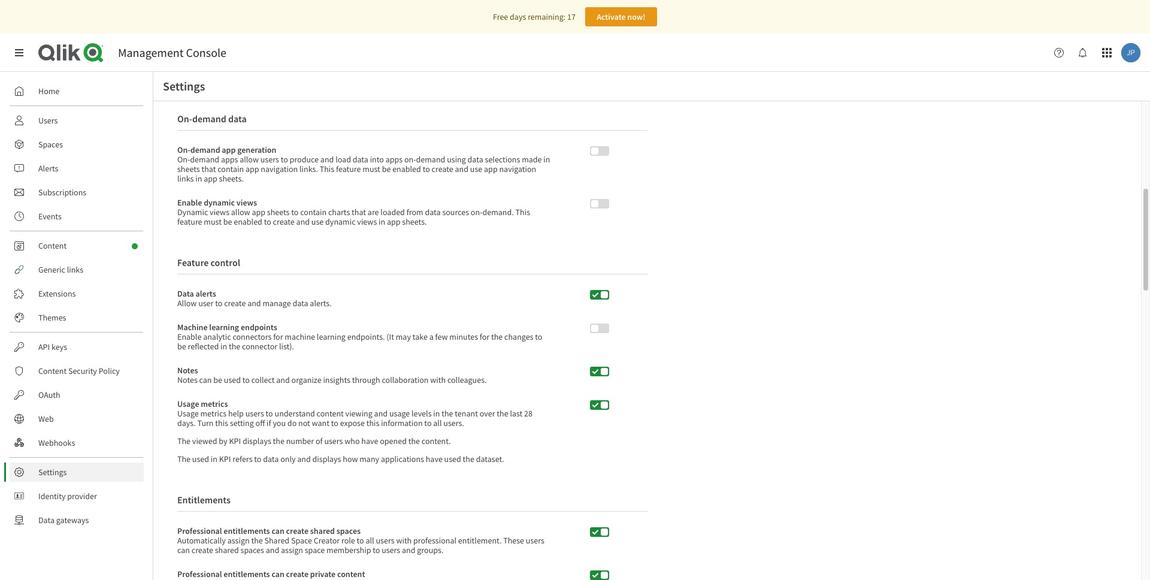 Task type: describe. For each thing, give the bounding box(es) containing it.
from
[[407, 207, 423, 218]]

api keys link
[[10, 337, 144, 357]]

a
[[429, 332, 434, 342]]

users
[[38, 115, 58, 126]]

content for content
[[38, 240, 67, 251]]

create left private
[[286, 569, 309, 580]]

2 horizontal spatial views
[[357, 217, 377, 227]]

gateways
[[56, 515, 89, 526]]

all inside professional entitlements can create shared spaces automatically assign the shared space creator role to all users with professional entitlement. these users can create shared spaces and assign space membership to users and groups.
[[366, 535, 374, 546]]

data gateways
[[38, 515, 89, 526]]

users right the of
[[324, 436, 343, 447]]

days.
[[177, 418, 196, 429]]

list).
[[279, 341, 294, 352]]

enable dynamic views dynamic views allow app sheets to contain charts that are loaded from data sources on-demand. this feature must be enabled to create and use dynamic views in app sheets.
[[177, 197, 530, 227]]

in inside the machine learning endpoints enable analytic connectors for machine learning endpoints. (it may take a few minutes for the changes to be reflected in the connector list).
[[221, 341, 227, 352]]

professional
[[413, 535, 457, 546]]

dataset.
[[476, 454, 504, 465]]

in inside "enable dynamic views dynamic views allow app sheets to contain charts that are loaded from data sources on-demand. this feature must be enabled to create and use dynamic views in app sheets."
[[379, 217, 385, 227]]

keys
[[52, 342, 67, 352]]

kpi for displays
[[229, 436, 241, 447]]

and inside notes notes can be used to collect and organize insights through collaboration with colleagues.
[[276, 375, 290, 386]]

off
[[256, 418, 265, 429]]

how
[[343, 454, 358, 465]]

setting
[[230, 418, 254, 429]]

settings inside navigation pane "element"
[[38, 467, 67, 478]]

this inside "enable dynamic views dynamic views allow app sheets to contain charts that are loaded from data sources on-demand. this feature must be enabled to create and use dynamic views in app sheets."
[[516, 207, 530, 218]]

1 horizontal spatial dynamic
[[325, 217, 356, 227]]

days
[[510, 11, 526, 22]]

free
[[493, 11, 508, 22]]

that inside the on-demand app generation on-demand apps allow users to produce and load data into apps on-demand using data selections made in sheets that contain app navigation links. this feature must be enabled to create and use app navigation links in app sheets.
[[202, 164, 216, 175]]

using
[[447, 154, 466, 165]]

activate now! link
[[585, 7, 657, 26]]

create down entitlements
[[192, 545, 213, 556]]

identity
[[38, 491, 66, 502]]

users right role
[[376, 535, 395, 546]]

endpoints.
[[347, 332, 385, 342]]

identity provider
[[38, 491, 97, 502]]

the inside professional entitlements can create shared spaces automatically assign the shared space creator role to all users with professional entitlement. these users can create shared spaces and assign space membership to users and groups.
[[251, 535, 263, 546]]

number
[[286, 436, 314, 447]]

1 horizontal spatial spaces
[[337, 526, 361, 537]]

james peterson image
[[1122, 43, 1141, 62]]

feature control
[[177, 257, 240, 269]]

extensions link
[[10, 284, 144, 303]]

home link
[[10, 81, 144, 101]]

users inside usage metrics help users to understand content viewing and usage levels in the tenant over the last 28 days. turn this setting off if you do not want to expose this information to all users.
[[245, 408, 264, 419]]

create inside the on-demand app generation on-demand apps allow users to produce and load data into apps on-demand using data selections made in sheets that contain app navigation links. this feature must be enabled to create and use app navigation links in app sheets.
[[432, 164, 453, 175]]

users inside the on-demand app generation on-demand apps allow users to produce and load data into apps on-demand using data selections made in sheets that contain app navigation links. this feature must be enabled to create and use app navigation links in app sheets.
[[261, 154, 279, 165]]

sources
[[442, 207, 469, 218]]

viewed
[[192, 436, 217, 447]]

alerts
[[196, 288, 216, 299]]

few
[[435, 332, 448, 342]]

generic links link
[[10, 260, 144, 279]]

allow inside "enable dynamic views dynamic views allow app sheets to contain charts that are loaded from data sources on-demand. this feature must be enabled to create and use dynamic views in app sheets."
[[231, 207, 250, 218]]

0 horizontal spatial views
[[210, 207, 230, 218]]

machine
[[177, 322, 208, 333]]

now!
[[628, 11, 646, 22]]

data right using
[[468, 154, 483, 165]]

and inside usage metrics help users to understand content viewing and usage levels in the tenant over the last 28 days. turn this setting off if you do not want to expose this information to all users.
[[374, 408, 388, 419]]

metrics for usage metrics
[[201, 399, 228, 410]]

in right made at the left of page
[[544, 154, 550, 165]]

colleagues.
[[448, 375, 487, 386]]

generic
[[38, 264, 65, 275]]

feature inside the on-demand app generation on-demand apps allow users to produce and load data into apps on-demand using data selections made in sheets that contain app navigation links. this feature must be enabled to create and use app navigation links in app sheets.
[[336, 164, 361, 175]]

create inside the data alerts allow user to create and manage data alerts.
[[224, 298, 246, 309]]

collaboration
[[382, 375, 429, 386]]

these
[[503, 535, 524, 546]]

content security policy
[[38, 366, 120, 376]]

and inside "enable dynamic views dynamic views allow app sheets to contain charts that are loaded from data sources on-demand. this feature must be enabled to create and use dynamic views in app sheets."
[[296, 217, 310, 227]]

2 horizontal spatial used
[[444, 454, 461, 465]]

data for data alerts allow user to create and manage data alerts.
[[177, 288, 194, 299]]

applications
[[381, 454, 424, 465]]

activate
[[597, 11, 626, 22]]

understand
[[275, 408, 315, 419]]

connector
[[242, 341, 278, 352]]

the right opened
[[408, 436, 420, 447]]

2 notes from the top
[[177, 375, 198, 386]]

in inside usage metrics help users to understand content viewing and usage levels in the tenant over the last 28 days. turn this setting off if you do not want to expose this information to all users.
[[433, 408, 440, 419]]

feature
[[177, 257, 209, 269]]

over
[[480, 408, 495, 419]]

1 this from the left
[[215, 418, 228, 429]]

1 navigation from the left
[[261, 164, 298, 175]]

entitlement.
[[458, 535, 502, 546]]

content inside usage metrics help users to understand content viewing and usage levels in the tenant over the last 28 days. turn this setting off if you do not want to expose this information to all users.
[[317, 408, 344, 419]]

the left tenant
[[442, 408, 453, 419]]

can for professional entitlements can create private content
[[272, 569, 285, 580]]

opened
[[380, 436, 407, 447]]

role
[[342, 535, 355, 546]]

minutes
[[450, 332, 478, 342]]

can down entitlements
[[177, 545, 190, 556]]

data up generation
[[228, 113, 247, 125]]

not
[[298, 418, 310, 429]]

the viewed by kpi displays the number of users who have opened the content.
[[177, 436, 451, 447]]

load
[[336, 154, 351, 165]]

sheets inside "enable dynamic views dynamic views allow app sheets to contain charts that are loaded from data sources on-demand. this feature must be enabled to create and use dynamic views in app sheets."
[[267, 207, 290, 218]]

0 horizontal spatial dynamic
[[204, 197, 235, 208]]

the left 'dataset.'
[[463, 454, 475, 465]]

1 vertical spatial content
[[337, 569, 365, 580]]

management console element
[[118, 45, 227, 60]]

data inside the data alerts allow user to create and manage data alerts.
[[293, 298, 308, 309]]

alerts
[[38, 163, 58, 174]]

usage metrics help users to understand content viewing and usage levels in the tenant over the last 28 days. turn this setting off if you do not want to expose this information to all users.
[[177, 408, 533, 429]]

to inside the data alerts allow user to create and manage data alerts.
[[215, 298, 223, 309]]

themes link
[[10, 308, 144, 327]]

0 vertical spatial shared
[[310, 526, 335, 537]]

0 horizontal spatial assign
[[228, 535, 250, 546]]

last
[[510, 408, 523, 419]]

with inside professional entitlements can create shared spaces automatically assign the shared space creator role to all users with professional entitlement. these users can create shared spaces and assign space membership to users and groups.
[[396, 535, 412, 546]]

themes
[[38, 312, 66, 323]]

remaining:
[[528, 11, 566, 22]]

be inside notes notes can be used to collect and organize insights through collaboration with colleagues.
[[214, 375, 222, 386]]

data left only
[[263, 454, 279, 465]]

1 horizontal spatial views
[[237, 197, 257, 208]]

may
[[396, 332, 411, 342]]

who
[[345, 436, 360, 447]]

api
[[38, 342, 50, 352]]

3 on- from the top
[[177, 154, 190, 165]]

identity provider link
[[10, 487, 144, 506]]

endpoints
[[241, 322, 277, 333]]

if
[[267, 418, 271, 429]]

be inside the on-demand app generation on-demand apps allow users to produce and load data into apps on-demand using data selections made in sheets that contain app navigation links. this feature must be enabled to create and use app navigation links in app sheets.
[[382, 164, 391, 175]]

demand.
[[483, 207, 514, 218]]

private
[[310, 569, 336, 580]]

use inside "enable dynamic views dynamic views allow app sheets to contain charts that are loaded from data sources on-demand. this feature must be enabled to create and use dynamic views in app sheets."
[[312, 217, 324, 227]]

1 horizontal spatial displays
[[313, 454, 341, 465]]

produce
[[290, 154, 319, 165]]

notes notes can be used to collect and organize insights through collaboration with colleagues.
[[177, 365, 487, 386]]

users left 'groups.'
[[382, 545, 400, 556]]

1 horizontal spatial learning
[[317, 332, 346, 342]]

the used in kpi refers to data only and displays how many applications have used the dataset.
[[177, 454, 504, 465]]

api keys
[[38, 342, 67, 352]]

use inside the on-demand app generation on-demand apps allow users to produce and load data into apps on-demand using data selections made in sheets that contain app navigation links. this feature must be enabled to create and use app navigation links in app sheets.
[[470, 164, 483, 175]]



Task type: locate. For each thing, give the bounding box(es) containing it.
links.
[[300, 164, 318, 175]]

navigation pane element
[[0, 77, 153, 535]]

1 vertical spatial dynamic
[[325, 217, 356, 227]]

professional inside professional entitlements can create shared spaces automatically assign the shared space creator role to all users with professional entitlement. these users can create shared spaces and assign space membership to users and groups.
[[177, 526, 222, 537]]

data left alerts.
[[293, 298, 308, 309]]

learning right machine
[[317, 332, 346, 342]]

settings
[[163, 78, 205, 93], [38, 467, 67, 478]]

0 vertical spatial with
[[430, 375, 446, 386]]

2 usage from the top
[[177, 408, 199, 419]]

sheets. inside the on-demand app generation on-demand apps allow users to produce and load data into apps on-demand using data selections made in sheets that contain app navigation links. this feature must be enabled to create and use app navigation links in app sheets.
[[219, 173, 244, 184]]

that left are
[[352, 207, 366, 218]]

extensions
[[38, 288, 76, 299]]

1 vertical spatial must
[[204, 217, 222, 227]]

data gateways link
[[10, 511, 144, 530]]

1 vertical spatial use
[[312, 217, 324, 227]]

content right not
[[317, 408, 344, 419]]

home
[[38, 86, 59, 96]]

1 entitlements from the top
[[224, 526, 270, 537]]

1 horizontal spatial contain
[[300, 207, 327, 218]]

usage for usage metrics
[[177, 399, 199, 410]]

1 vertical spatial spaces
[[241, 545, 264, 556]]

2 on- from the top
[[177, 145, 190, 155]]

users.
[[444, 418, 464, 429]]

must inside the on-demand app generation on-demand apps allow users to produce and load data into apps on-demand using data selections made in sheets that contain app navigation links. this feature must be enabled to create and use app navigation links in app sheets.
[[363, 164, 380, 175]]

0 horizontal spatial enabled
[[234, 217, 262, 227]]

use left 'charts'
[[312, 217, 324, 227]]

web link
[[10, 409, 144, 428]]

all inside usage metrics help users to understand content viewing and usage levels in the tenant over the last 28 days. turn this setting off if you do not want to expose this information to all users.
[[433, 418, 442, 429]]

subscriptions
[[38, 187, 86, 198]]

and up the professional entitlements can create private content
[[266, 545, 279, 556]]

0 vertical spatial data
[[177, 288, 194, 299]]

and left usage
[[374, 408, 388, 419]]

1 horizontal spatial links
[[177, 173, 194, 184]]

machine learning endpoints enable analytic connectors for machine learning endpoints. (it may take a few minutes for the changes to be reflected in the connector list).
[[177, 322, 543, 352]]

displays down the of
[[313, 454, 341, 465]]

used inside notes notes can be used to collect and organize insights through collaboration with colleagues.
[[224, 375, 241, 386]]

kpi for refers
[[219, 454, 231, 465]]

oauth
[[38, 389, 60, 400]]

0 vertical spatial all
[[433, 418, 442, 429]]

the
[[177, 436, 191, 447], [177, 454, 191, 465]]

0 vertical spatial professional
[[177, 526, 222, 537]]

1 horizontal spatial that
[[352, 207, 366, 218]]

0 horizontal spatial all
[[366, 535, 374, 546]]

this
[[320, 164, 334, 175], [516, 207, 530, 218]]

analytic
[[203, 332, 231, 342]]

0 vertical spatial enable
[[177, 197, 202, 208]]

space
[[305, 545, 325, 556]]

0 vertical spatial the
[[177, 436, 191, 447]]

close sidebar menu image
[[14, 48, 24, 58]]

links inside the on-demand app generation on-demand apps allow users to produce and load data into apps on-demand using data selections made in sheets that contain app navigation links. this feature must be enabled to create and use app navigation links in app sheets.
[[177, 173, 194, 184]]

data right from at left top
[[425, 207, 441, 218]]

this right expose
[[367, 418, 380, 429]]

manage
[[263, 298, 291, 309]]

0 horizontal spatial settings
[[38, 467, 67, 478]]

1 horizontal spatial for
[[480, 332, 490, 342]]

settings link
[[10, 463, 144, 482]]

with inside notes notes can be used to collect and organize insights through collaboration with colleagues.
[[430, 375, 446, 386]]

professional for professional entitlements can create shared spaces automatically assign the shared space creator role to all users with professional entitlement. these users can create shared spaces and assign space membership to users and groups.
[[177, 526, 222, 537]]

levels
[[412, 408, 432, 419]]

1 vertical spatial feature
[[177, 217, 202, 227]]

be right the dynamic
[[223, 217, 232, 227]]

can for professional entitlements can create shared spaces automatically assign the shared space creator role to all users with professional entitlement. these users can create shared spaces and assign space membership to users and groups.
[[272, 526, 285, 537]]

the left shared
[[251, 535, 263, 546]]

2 professional from the top
[[177, 569, 222, 580]]

this right links.
[[320, 164, 334, 175]]

be left reflected
[[177, 341, 186, 352]]

through
[[352, 375, 380, 386]]

the left 'last'
[[497, 408, 508, 419]]

only
[[281, 454, 296, 465]]

28
[[524, 408, 533, 419]]

be up usage metrics
[[214, 375, 222, 386]]

0 horizontal spatial that
[[202, 164, 216, 175]]

content inside "link"
[[38, 240, 67, 251]]

and right collect
[[276, 375, 290, 386]]

1 notes from the top
[[177, 365, 198, 376]]

0 horizontal spatial for
[[273, 332, 283, 342]]

usage
[[177, 399, 199, 410], [177, 408, 199, 419]]

users
[[261, 154, 279, 165], [245, 408, 264, 419], [324, 436, 343, 447], [376, 535, 395, 546], [526, 535, 545, 546], [382, 545, 400, 556]]

the left connector
[[229, 341, 240, 352]]

entitlements up the professional entitlements can create private content
[[224, 526, 270, 537]]

enabled
[[393, 164, 421, 175], [234, 217, 262, 227]]

sheets. down generation
[[219, 173, 244, 184]]

entitlements for shared
[[224, 526, 270, 537]]

1 vertical spatial all
[[366, 535, 374, 546]]

user
[[198, 298, 214, 309]]

the for the used in kpi refers to data only and displays how many applications have used the dataset.
[[177, 454, 191, 465]]

users left if
[[245, 408, 264, 419]]

used down content.
[[444, 454, 461, 465]]

0 horizontal spatial this
[[320, 164, 334, 175]]

all left users.
[[433, 418, 442, 429]]

0 horizontal spatial with
[[396, 535, 412, 546]]

2 this from the left
[[367, 418, 380, 429]]

metrics left the help
[[200, 408, 227, 419]]

0 horizontal spatial navigation
[[261, 164, 298, 175]]

enable
[[177, 197, 202, 208], [177, 332, 202, 342]]

1 vertical spatial contain
[[300, 207, 327, 218]]

must inside "enable dynamic views dynamic views allow app sheets to contain charts that are loaded from data sources on-demand. this feature must be enabled to create and use dynamic views in app sheets."
[[204, 217, 222, 227]]

0 horizontal spatial learning
[[209, 322, 239, 333]]

1 on- from the top
[[177, 113, 192, 125]]

on-
[[177, 113, 192, 125], [177, 145, 190, 155], [177, 154, 190, 165]]

1 vertical spatial displays
[[313, 454, 341, 465]]

the left the changes
[[491, 332, 503, 342]]

for left machine
[[273, 332, 283, 342]]

0 horizontal spatial contain
[[218, 164, 244, 175]]

1 content from the top
[[38, 240, 67, 251]]

content down api keys
[[38, 366, 67, 376]]

be inside "enable dynamic views dynamic views allow app sheets to contain charts that are loaded from data sources on-demand. this feature must be enabled to create and use dynamic views in app sheets."
[[223, 217, 232, 227]]

have right who
[[362, 436, 378, 447]]

1 horizontal spatial sheets.
[[402, 217, 427, 227]]

app
[[222, 145, 236, 155], [246, 164, 259, 175], [484, 164, 498, 175], [204, 173, 217, 184], [252, 207, 265, 218], [387, 217, 401, 227]]

feature up feature
[[177, 217, 202, 227]]

this inside the on-demand app generation on-demand apps allow users to produce and load data into apps on-demand using data selections made in sheets that contain app navigation links. this feature must be enabled to create and use app navigation links in app sheets.
[[320, 164, 334, 175]]

usage up days.
[[177, 399, 199, 410]]

1 vertical spatial allow
[[231, 207, 250, 218]]

2 the from the top
[[177, 454, 191, 465]]

metrics up "turn"
[[201, 399, 228, 410]]

the down 'you'
[[273, 436, 285, 447]]

this right "turn"
[[215, 418, 228, 429]]

1 enable from the top
[[177, 197, 202, 208]]

you
[[273, 418, 286, 429]]

navigation left links.
[[261, 164, 298, 175]]

content link
[[10, 236, 144, 255]]

navigation up demand.
[[499, 164, 536, 175]]

collect
[[251, 375, 275, 386]]

and left manage
[[248, 298, 261, 309]]

enable inside the machine learning endpoints enable analytic connectors for machine learning endpoints. (it may take a few minutes for the changes to be reflected in the connector list).
[[177, 332, 202, 342]]

entitlements
[[177, 494, 231, 506]]

content.
[[422, 436, 451, 447]]

take
[[413, 332, 428, 342]]

0 horizontal spatial data
[[38, 515, 55, 526]]

users left produce on the left
[[261, 154, 279, 165]]

allow right the dynamic
[[231, 207, 250, 218]]

are
[[368, 207, 379, 218]]

usage metrics
[[177, 399, 228, 410]]

to inside the machine learning endpoints enable analytic connectors for machine learning endpoints. (it may take a few minutes for the changes to be reflected in the connector list).
[[535, 332, 543, 342]]

1 usage from the top
[[177, 399, 199, 410]]

data inside navigation pane "element"
[[38, 515, 55, 526]]

and right only
[[297, 454, 311, 465]]

oauth link
[[10, 385, 144, 404]]

data for data gateways
[[38, 515, 55, 526]]

by
[[219, 436, 227, 447]]

usage inside usage metrics help users to understand content viewing and usage levels in the tenant over the last 28 days. turn this setting off if you do not want to expose this information to all users.
[[177, 408, 199, 419]]

information
[[381, 418, 423, 429]]

professional down automatically at the bottom of page
[[177, 569, 222, 580]]

content for content security policy
[[38, 366, 67, 376]]

1 vertical spatial kpi
[[219, 454, 231, 465]]

sheets inside the on-demand app generation on-demand apps allow users to produce and load data into apps on-demand using data selections made in sheets that contain app navigation links. this feature must be enabled to create and use app navigation links in app sheets.
[[177, 164, 200, 175]]

use right using
[[470, 164, 483, 175]]

1 horizontal spatial data
[[177, 288, 194, 299]]

1 horizontal spatial feature
[[336, 164, 361, 175]]

management console
[[118, 45, 227, 60]]

and left selections
[[455, 164, 469, 175]]

spaces link
[[10, 135, 144, 154]]

0 horizontal spatial used
[[192, 454, 209, 465]]

learning up reflected
[[209, 322, 239, 333]]

0 vertical spatial have
[[362, 436, 378, 447]]

1 vertical spatial links
[[67, 264, 83, 275]]

spaces
[[337, 526, 361, 537], [241, 545, 264, 556]]

alerts link
[[10, 159, 144, 178]]

provider
[[67, 491, 97, 502]]

0 vertical spatial sheets.
[[219, 173, 244, 184]]

for right minutes
[[480, 332, 490, 342]]

connectors
[[233, 332, 272, 342]]

1 apps from the left
[[221, 154, 238, 165]]

web
[[38, 413, 54, 424]]

sheets. inside "enable dynamic views dynamic views allow app sheets to contain charts that are loaded from data sources on-demand. this feature must be enabled to create and use dynamic views in app sheets."
[[402, 217, 427, 227]]

1 vertical spatial enable
[[177, 332, 202, 342]]

contain down generation
[[218, 164, 244, 175]]

1 vertical spatial entitlements
[[224, 569, 270, 580]]

help
[[228, 408, 244, 419]]

data inside "enable dynamic views dynamic views allow app sheets to contain charts that are loaded from data sources on-demand. this feature must be enabled to create and use dynamic views in app sheets."
[[425, 207, 441, 218]]

1 horizontal spatial navigation
[[499, 164, 536, 175]]

generic links
[[38, 264, 83, 275]]

professional for professional entitlements can create private content
[[177, 569, 222, 580]]

organize
[[292, 375, 322, 386]]

metrics inside usage metrics help users to understand content viewing and usage levels in the tenant over the last 28 days. turn this setting off if you do not want to expose this information to all users.
[[200, 408, 227, 419]]

and inside the data alerts allow user to create and manage data alerts.
[[248, 298, 261, 309]]

0 vertical spatial spaces
[[337, 526, 361, 537]]

spaces left shared
[[241, 545, 264, 556]]

enabled up "control"
[[234, 217, 262, 227]]

space
[[291, 535, 312, 546]]

1 the from the top
[[177, 436, 191, 447]]

0 vertical spatial sheets
[[177, 164, 200, 175]]

notes up usage metrics
[[177, 375, 198, 386]]

sheets.
[[219, 173, 244, 184], [402, 217, 427, 227]]

1 vertical spatial content
[[38, 366, 67, 376]]

content up generic
[[38, 240, 67, 251]]

1 horizontal spatial apps
[[386, 154, 403, 165]]

usage for usage metrics help users to understand content viewing and usage levels in the tenant over the last 28 days. turn this setting off if you do not want to expose this information to all users.
[[177, 408, 199, 419]]

that inside "enable dynamic views dynamic views allow app sheets to contain charts that are loaded from data sources on-demand. this feature must be enabled to create and use dynamic views in app sheets."
[[352, 207, 366, 218]]

2 navigation from the left
[[499, 164, 536, 175]]

and left load
[[320, 154, 334, 165]]

0 vertical spatial dynamic
[[204, 197, 235, 208]]

users right these at the bottom of the page
[[526, 535, 545, 546]]

1 horizontal spatial must
[[363, 164, 380, 175]]

2 enable from the top
[[177, 332, 202, 342]]

shared up space
[[310, 526, 335, 537]]

free days remaining: 17
[[493, 11, 576, 22]]

on-demand app generation on-demand apps allow users to produce and load data into apps on-demand using data selections made in sheets that contain app navigation links. this feature must be enabled to create and use app navigation links in app sheets.
[[177, 145, 550, 184]]

on- inside "enable dynamic views dynamic views allow app sheets to contain charts that are loaded from data sources on-demand. this feature must be enabled to create and use dynamic views in app sheets."
[[471, 207, 483, 218]]

1 horizontal spatial have
[[426, 454, 443, 465]]

want
[[312, 418, 330, 429]]

enabled inside the on-demand app generation on-demand apps allow users to produce and load data into apps on-demand using data selections made in sheets that contain app navigation links. this feature must be enabled to create and use app navigation links in app sheets.
[[393, 164, 421, 175]]

kpi left refers
[[219, 454, 231, 465]]

0 horizontal spatial have
[[362, 436, 378, 447]]

views down generation
[[237, 197, 257, 208]]

assign
[[228, 535, 250, 546], [281, 545, 303, 556]]

1 vertical spatial sheets
[[267, 207, 290, 218]]

0 horizontal spatial links
[[67, 264, 83, 275]]

1 vertical spatial shared
[[215, 545, 239, 556]]

and left 'groups.'
[[402, 545, 416, 556]]

events link
[[10, 207, 144, 226]]

sheets. right are
[[402, 217, 427, 227]]

0 horizontal spatial this
[[215, 418, 228, 429]]

0 horizontal spatial shared
[[215, 545, 239, 556]]

must up feature control
[[204, 217, 222, 227]]

data alerts allow user to create and manage data alerts.
[[177, 288, 332, 309]]

0 horizontal spatial spaces
[[241, 545, 264, 556]]

0 vertical spatial must
[[363, 164, 380, 175]]

1 horizontal spatial use
[[470, 164, 483, 175]]

1 vertical spatial professional
[[177, 569, 222, 580]]

contain left 'charts'
[[300, 207, 327, 218]]

allow left produce on the left
[[240, 154, 259, 165]]

professional down entitlements
[[177, 526, 222, 537]]

0 vertical spatial kpi
[[229, 436, 241, 447]]

to inside notes notes can be used to collect and organize insights through collaboration with colleagues.
[[243, 375, 250, 386]]

0 vertical spatial displays
[[243, 436, 271, 447]]

in up the dynamic
[[196, 173, 202, 184]]

entitlements for private
[[224, 569, 270, 580]]

apps down on-demand data
[[221, 154, 238, 165]]

1 horizontal spatial this
[[367, 418, 380, 429]]

0 vertical spatial contain
[[218, 164, 244, 175]]

1 vertical spatial on-
[[471, 207, 483, 218]]

with left colleagues.
[[430, 375, 446, 386]]

used down the viewed
[[192, 454, 209, 465]]

create
[[432, 164, 453, 175], [273, 217, 295, 227], [224, 298, 246, 309], [286, 526, 309, 537], [192, 545, 213, 556], [286, 569, 309, 580]]

1 horizontal spatial settings
[[163, 78, 205, 93]]

1 professional from the top
[[177, 526, 222, 537]]

0 horizontal spatial displays
[[243, 436, 271, 447]]

1 vertical spatial settings
[[38, 467, 67, 478]]

new connector image
[[132, 243, 138, 249]]

must right load
[[363, 164, 380, 175]]

2 for from the left
[[480, 332, 490, 342]]

used left collect
[[224, 375, 241, 386]]

feature left into
[[336, 164, 361, 175]]

dynamic
[[177, 207, 208, 218]]

can up usage metrics
[[199, 375, 212, 386]]

create up space
[[286, 526, 309, 537]]

in right levels
[[433, 408, 440, 419]]

entitlements inside professional entitlements can create shared spaces automatically assign the shared space creator role to all users with professional entitlement. these users can create shared spaces and assign space membership to users and groups.
[[224, 526, 270, 537]]

0 vertical spatial on-
[[404, 154, 416, 165]]

contain
[[218, 164, 244, 175], [300, 207, 327, 218]]

1 horizontal spatial enabled
[[393, 164, 421, 175]]

(it
[[387, 332, 394, 342]]

enable inside "enable dynamic views dynamic views allow app sheets to contain charts that are loaded from data sources on-demand. this feature must be enabled to create and use dynamic views in app sheets."
[[177, 197, 202, 208]]

0 horizontal spatial sheets
[[177, 164, 200, 175]]

on- inside the on-demand app generation on-demand apps allow users to produce and load data into apps on-demand using data selections made in sheets that contain app navigation links. this feature must be enabled to create and use app navigation links in app sheets.
[[404, 154, 416, 165]]

enabled inside "enable dynamic views dynamic views allow app sheets to contain charts that are loaded from data sources on-demand. this feature must be enabled to create and use dynamic views in app sheets."
[[234, 217, 262, 227]]

contain inside "enable dynamic views dynamic views allow app sheets to contain charts that are loaded from data sources on-demand. this feature must be enabled to create and use dynamic views in app sheets."
[[300, 207, 327, 218]]

metrics for usage metrics help users to understand content viewing and usage levels in the tenant over the last 28 days. turn this setting off if you do not want to expose this information to all users.
[[200, 408, 227, 419]]

kpi
[[229, 436, 241, 447], [219, 454, 231, 465]]

spaces
[[38, 139, 63, 150]]

on- for on-demand app generation on-demand apps allow users to produce and load data into apps on-demand using data selections made in sheets that contain app navigation links. this feature must be enabled to create and use app navigation links in app sheets.
[[177, 145, 190, 155]]

generation
[[237, 145, 276, 155]]

contain inside the on-demand app generation on-demand apps allow users to produce and load data into apps on-demand using data selections made in sheets that contain app navigation links. this feature must be enabled to create and use app navigation links in app sheets.
[[218, 164, 244, 175]]

views
[[237, 197, 257, 208], [210, 207, 230, 218], [357, 217, 377, 227]]

be up the 'loaded'
[[382, 164, 391, 175]]

1 vertical spatial this
[[516, 207, 530, 218]]

0 vertical spatial that
[[202, 164, 216, 175]]

1 vertical spatial have
[[426, 454, 443, 465]]

0 horizontal spatial apps
[[221, 154, 238, 165]]

into
[[370, 154, 384, 165]]

tenant
[[455, 408, 478, 419]]

content down membership at the left of the page
[[337, 569, 365, 580]]

allow
[[240, 154, 259, 165], [231, 207, 250, 218]]

feature inside "enable dynamic views dynamic views allow app sheets to contain charts that are loaded from data sources on-demand. this feature must be enabled to create and use dynamic views in app sheets."
[[177, 217, 202, 227]]

0 horizontal spatial use
[[312, 217, 324, 227]]

can inside notes notes can be used to collect and organize insights through collaboration with colleagues.
[[199, 375, 212, 386]]

apps right into
[[386, 154, 403, 165]]

create up sources
[[432, 164, 453, 175]]

1 for from the left
[[273, 332, 283, 342]]

on- for on-demand data
[[177, 113, 192, 125]]

1 horizontal spatial on-
[[471, 207, 483, 218]]

1 horizontal spatial assign
[[281, 545, 303, 556]]

0 vertical spatial this
[[320, 164, 334, 175]]

can down shared
[[272, 569, 285, 580]]

with left 'groups.'
[[396, 535, 412, 546]]

17
[[567, 11, 576, 22]]

usage
[[389, 408, 410, 419]]

assign left space
[[281, 545, 303, 556]]

2 entitlements from the top
[[224, 569, 270, 580]]

this right demand.
[[516, 207, 530, 218]]

1 vertical spatial data
[[38, 515, 55, 526]]

create inside "enable dynamic views dynamic views allow app sheets to contain charts that are loaded from data sources on-demand. this feature must be enabled to create and use dynamic views in app sheets."
[[273, 217, 295, 227]]

links up the dynamic
[[177, 173, 194, 184]]

2 apps from the left
[[386, 154, 403, 165]]

0 vertical spatial content
[[38, 240, 67, 251]]

1 horizontal spatial with
[[430, 375, 446, 386]]

data left into
[[353, 154, 368, 165]]

data inside the data alerts allow user to create and manage data alerts.
[[177, 288, 194, 299]]

0 vertical spatial content
[[317, 408, 344, 419]]

users link
[[10, 111, 144, 130]]

data left alerts
[[177, 288, 194, 299]]

0 vertical spatial settings
[[163, 78, 205, 93]]

in down the viewed
[[211, 454, 217, 465]]

can for notes notes can be used to collect and organize insights through collaboration with colleagues.
[[199, 375, 212, 386]]

entitlements down shared
[[224, 569, 270, 580]]

1 vertical spatial the
[[177, 454, 191, 465]]

1 horizontal spatial all
[[433, 418, 442, 429]]

management
[[118, 45, 184, 60]]

0 vertical spatial use
[[470, 164, 483, 175]]

1 horizontal spatial used
[[224, 375, 241, 386]]

0 vertical spatial allow
[[240, 154, 259, 165]]

2 content from the top
[[38, 366, 67, 376]]

apps
[[221, 154, 238, 165], [386, 154, 403, 165]]

create left 'charts'
[[273, 217, 295, 227]]

selections
[[485, 154, 520, 165]]

do
[[288, 418, 297, 429]]

on- right into
[[404, 154, 416, 165]]

links inside generic links link
[[67, 264, 83, 275]]

the for the viewed by kpi displays the number of users who have opened the content.
[[177, 436, 191, 447]]

0 vertical spatial feature
[[336, 164, 361, 175]]

0 vertical spatial links
[[177, 173, 194, 184]]

enabled right into
[[393, 164, 421, 175]]

allow inside the on-demand app generation on-demand apps allow users to produce and load data into apps on-demand using data selections made in sheets that contain app navigation links. this feature must be enabled to create and use app navigation links in app sheets.
[[240, 154, 259, 165]]

have
[[362, 436, 378, 447], [426, 454, 443, 465]]

settings up identity
[[38, 467, 67, 478]]

1 horizontal spatial this
[[516, 207, 530, 218]]

professional entitlements can create shared spaces automatically assign the shared space creator role to all users with professional entitlement. these users can create shared spaces and assign space membership to users and groups.
[[177, 526, 545, 556]]

usage up the viewed
[[177, 408, 199, 419]]

be inside the machine learning endpoints enable analytic connectors for machine learning endpoints. (it may take a few minutes for the changes to be reflected in the connector list).
[[177, 341, 186, 352]]

0 vertical spatial entitlements
[[224, 526, 270, 537]]

1 horizontal spatial shared
[[310, 526, 335, 537]]

data down identity
[[38, 515, 55, 526]]



Task type: vqa. For each thing, say whether or not it's contained in the screenshot.
the star.
no



